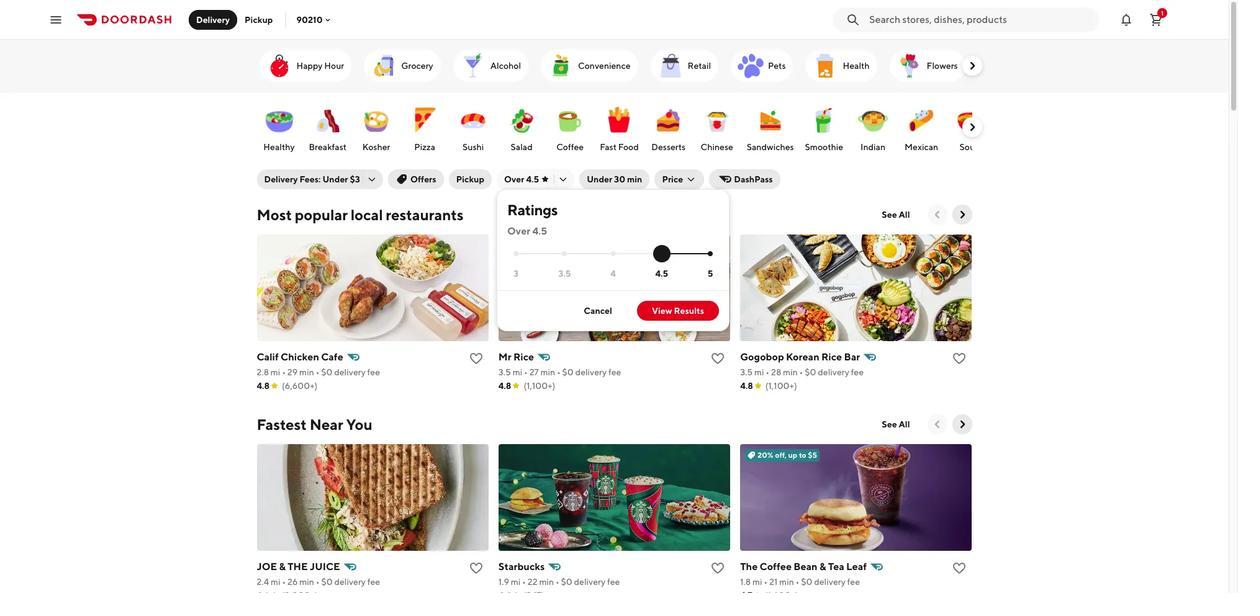 Task type: vqa. For each thing, say whether or not it's contained in the screenshot.
List Your Business 'link'
no



Task type: locate. For each thing, give the bounding box(es) containing it.
2 4.8 from the left
[[499, 381, 511, 391]]

see all left previous button of carousel image
[[882, 420, 910, 430]]

mi
[[271, 368, 280, 378], [513, 368, 522, 378], [755, 368, 764, 378], [271, 578, 280, 588], [511, 578, 521, 588], [753, 578, 762, 588]]

3 4.8 from the left
[[740, 381, 753, 391]]

pickup button
[[237, 10, 280, 29], [449, 170, 492, 189]]

click to add this store to your saved list image left the
[[711, 561, 725, 576]]

pickup down sushi
[[456, 175, 484, 184]]

1 (1,100+) from the left
[[524, 381, 555, 391]]

0 vertical spatial over
[[504, 175, 524, 184]]

sushi
[[463, 142, 484, 152]]

click to add this store to your saved list image
[[469, 352, 484, 366], [711, 352, 725, 366], [711, 561, 725, 576]]

0 horizontal spatial pickup
[[245, 15, 273, 25]]

1 vertical spatial see all
[[882, 420, 910, 430]]

delivery
[[334, 368, 366, 378], [575, 368, 607, 378], [818, 368, 849, 378], [334, 578, 366, 588], [574, 578, 606, 588], [814, 578, 846, 588]]

near
[[310, 416, 343, 433]]

1 horizontal spatial &
[[820, 561, 826, 573]]

0 vertical spatial pickup
[[245, 15, 273, 25]]

0 horizontal spatial rice
[[514, 352, 534, 363]]

2 rice from the left
[[822, 352, 842, 363]]

• down gogobop korean rice bar
[[800, 368, 803, 378]]

$​0 right 22
[[561, 578, 572, 588]]

2 horizontal spatial 4.8
[[740, 381, 753, 391]]

4.8 down the gogobop
[[740, 381, 753, 391]]

20%
[[758, 451, 774, 460]]

starbucks
[[499, 561, 545, 573]]

3.5
[[558, 269, 571, 279], [499, 368, 511, 378], [740, 368, 753, 378]]

2 see from the top
[[882, 420, 897, 430]]

0 vertical spatial see all link
[[875, 205, 918, 225]]

min right "30"
[[627, 175, 642, 184]]

2 horizontal spatial 3.5
[[740, 368, 753, 378]]

2 vertical spatial 4.5
[[655, 269, 668, 279]]

offers button
[[388, 170, 444, 189]]

pickup right delivery button
[[245, 15, 273, 25]]

see for most popular local restaurants
[[882, 210, 897, 220]]

(1,100+) down the 28
[[766, 381, 797, 391]]

1 4.8 from the left
[[257, 381, 270, 391]]

1 vertical spatial 4.5
[[533, 225, 547, 237]]

min
[[627, 175, 642, 184], [299, 368, 314, 378], [541, 368, 555, 378], [783, 368, 798, 378], [299, 578, 314, 588], [539, 578, 554, 588], [779, 578, 794, 588]]

3.5 down mr
[[499, 368, 511, 378]]

1 vertical spatial pickup button
[[449, 170, 492, 189]]

delivery down juice
[[334, 578, 366, 588]]

next button of carousel image
[[966, 121, 978, 134], [956, 209, 969, 221]]

previous button of carousel image
[[931, 419, 944, 431]]

4.5 down ratings
[[533, 225, 547, 237]]

over 4.5 down ratings
[[507, 225, 547, 237]]

cancel button
[[569, 301, 627, 321]]

health link
[[806, 50, 877, 82]]

see all for most popular local restaurants
[[882, 210, 910, 220]]

see all
[[882, 210, 910, 220], [882, 420, 910, 430]]

(1,100+)
[[524, 381, 555, 391], [766, 381, 797, 391]]

• up (6,600+)
[[316, 368, 319, 378]]

fastest near you link
[[257, 415, 372, 435]]

0 vertical spatial coffee
[[557, 142, 584, 152]]

under left $3
[[323, 175, 348, 184]]

mi right 2.4
[[271, 578, 280, 588]]

4
[[611, 269, 616, 279]]

alcohol
[[490, 61, 521, 71]]

5 stars and over image
[[708, 252, 713, 257]]

1 horizontal spatial pickup button
[[449, 170, 492, 189]]

happy hour image
[[264, 51, 294, 81]]

mi right the 1.9 on the left of the page
[[511, 578, 521, 588]]

over 4.5 down salad
[[504, 175, 539, 184]]

over up 3 stars and over icon
[[507, 225, 530, 237]]

• left 29
[[282, 368, 286, 378]]

over 4.5 button
[[497, 170, 575, 189]]

all for fastest near you
[[899, 420, 910, 430]]

1 vertical spatial see all link
[[875, 415, 918, 435]]

see left previous button of carousel image
[[882, 420, 897, 430]]

next button of carousel image up soup
[[966, 121, 978, 134]]

1 vertical spatial delivery
[[264, 175, 298, 184]]

next button of carousel image right previous button of carousel icon at the top
[[956, 209, 969, 221]]

flowers image
[[895, 51, 924, 81]]

2.4 mi • 26 min • $​0 delivery fee
[[257, 578, 380, 588]]

gogobop korean rice bar
[[740, 352, 860, 363]]

1.8 mi • 21 min • $​0 delivery fee
[[740, 578, 860, 588]]

1.8
[[740, 578, 751, 588]]

see all link
[[875, 205, 918, 225], [875, 415, 918, 435]]

pickup for pickup button to the top
[[245, 15, 273, 25]]

0 vertical spatial see all
[[882, 210, 910, 220]]

• right the 27
[[557, 368, 561, 378]]

$​0 down juice
[[321, 578, 333, 588]]

0 vertical spatial delivery
[[196, 15, 230, 25]]

0 vertical spatial next button of carousel image
[[966, 60, 978, 72]]

mi for starbucks
[[511, 578, 521, 588]]

notification bell image
[[1119, 12, 1134, 27]]

1 vertical spatial next button of carousel image
[[956, 419, 969, 431]]

fast food
[[600, 142, 639, 152]]

$​0
[[321, 368, 333, 378], [562, 368, 574, 378], [805, 368, 816, 378], [321, 578, 333, 588], [561, 578, 572, 588], [801, 578, 813, 588]]

mexican
[[905, 142, 938, 152]]

mi right 1.8
[[753, 578, 762, 588]]

3 stars and over image
[[514, 252, 519, 257]]

see all link left previous button of carousel icon at the top
[[875, 205, 918, 225]]

delivery inside button
[[196, 15, 230, 25]]

&
[[279, 561, 286, 573], [820, 561, 826, 573]]

results
[[674, 306, 704, 316]]

delivery for delivery fees: under $3
[[264, 175, 298, 184]]

leaf
[[847, 561, 867, 573]]

mi down the gogobop
[[755, 368, 764, 378]]

1 see all from the top
[[882, 210, 910, 220]]

4 stars and over image
[[611, 252, 616, 257]]

4.8 for calif chicken cafe
[[257, 381, 270, 391]]

$​0 down korean
[[805, 368, 816, 378]]

under left "30"
[[587, 175, 612, 184]]

delivery button
[[189, 10, 237, 29]]

0 vertical spatial next button of carousel image
[[966, 121, 978, 134]]

1 see from the top
[[882, 210, 897, 220]]

0 vertical spatial see
[[882, 210, 897, 220]]

min right 26
[[299, 578, 314, 588]]

$​0 for the coffee bean & tea leaf
[[801, 578, 813, 588]]

min for joe & the juice
[[299, 578, 314, 588]]

4.8 down mr
[[499, 381, 511, 391]]

fee for the coffee bean & tea leaf
[[847, 578, 860, 588]]

Store search: begin typing to search for stores available on DoorDash text field
[[869, 13, 1092, 26]]

4.8 for mr rice
[[499, 381, 511, 391]]

price button
[[655, 170, 704, 189]]

rice up the 27
[[514, 352, 534, 363]]

1 horizontal spatial delivery
[[264, 175, 298, 184]]

$​0 down bean at the right
[[801, 578, 813, 588]]

min right 21 on the right of the page
[[779, 578, 794, 588]]

soup
[[960, 142, 980, 152]]

90210
[[297, 15, 323, 25]]

& left tea
[[820, 561, 826, 573]]

delivery down cafe
[[334, 368, 366, 378]]

4.8 down 2.8
[[257, 381, 270, 391]]

0 horizontal spatial 3.5
[[499, 368, 511, 378]]

1 vertical spatial next button of carousel image
[[956, 209, 969, 221]]

gogobop
[[740, 352, 784, 363]]

0 horizontal spatial &
[[279, 561, 286, 573]]

next button of carousel image right previous button of carousel image
[[956, 419, 969, 431]]

click to add this store to your saved list image left the gogobop
[[711, 352, 725, 366]]

food
[[618, 142, 639, 152]]

1 horizontal spatial pickup
[[456, 175, 484, 184]]

0 horizontal spatial under
[[323, 175, 348, 184]]

all for most popular local restaurants
[[899, 210, 910, 220]]

• left the 28
[[766, 368, 770, 378]]

$​0 down cafe
[[321, 368, 333, 378]]

fee for joe & the juice
[[367, 578, 380, 588]]

fee for calif chicken cafe
[[367, 368, 380, 378]]

21
[[769, 578, 778, 588]]

20% off, up to $5
[[758, 451, 817, 460]]

1 vertical spatial see
[[882, 420, 897, 430]]

click to add this store to your saved list image for most popular local restaurants
[[711, 352, 725, 366]]

3.5 down 3.5 stars and over 'image'
[[558, 269, 571, 279]]

fees:
[[300, 175, 321, 184]]

min for starbucks
[[539, 578, 554, 588]]

fee
[[367, 368, 380, 378], [609, 368, 621, 378], [851, 368, 864, 378], [367, 578, 380, 588], [607, 578, 620, 588], [847, 578, 860, 588]]

next button of carousel image right flowers
[[966, 60, 978, 72]]

min right the 28
[[783, 368, 798, 378]]

min right 29
[[299, 368, 314, 378]]

$​0 for joe & the juice
[[321, 578, 333, 588]]

coffee left fast
[[557, 142, 584, 152]]

min right 22
[[539, 578, 554, 588]]

0 vertical spatial 4.5
[[526, 175, 539, 184]]

mi right 2.8
[[271, 368, 280, 378]]

(1,100+) down the 27
[[524, 381, 555, 391]]

$​0 right the 27
[[562, 368, 574, 378]]

0 horizontal spatial pickup button
[[237, 10, 280, 29]]

retail link
[[651, 50, 719, 82]]

1.9
[[499, 578, 509, 588]]

4.5 up ratings
[[526, 175, 539, 184]]

convenience image
[[546, 51, 576, 81]]

pickup button up happy hour image
[[237, 10, 280, 29]]

you
[[346, 416, 372, 433]]

0 horizontal spatial (1,100+)
[[524, 381, 555, 391]]

4.5 up view
[[655, 269, 668, 279]]

all left previous button of carousel image
[[899, 420, 910, 430]]

bar
[[844, 352, 860, 363]]

mi down mr rice
[[513, 368, 522, 378]]

over 4.5
[[504, 175, 539, 184], [507, 225, 547, 237]]

under
[[323, 175, 348, 184], [587, 175, 612, 184]]

1 see all link from the top
[[875, 205, 918, 225]]

joe
[[257, 561, 277, 573]]

click to add this store to your saved list image left mr
[[469, 352, 484, 366]]

delivery for delivery
[[196, 15, 230, 25]]

2 (1,100+) from the left
[[766, 381, 797, 391]]

over
[[504, 175, 524, 184], [507, 225, 530, 237]]

see left previous button of carousel icon at the top
[[882, 210, 897, 220]]

1 vertical spatial all
[[899, 420, 910, 430]]

delivery right 22
[[574, 578, 606, 588]]

mi for mr rice
[[513, 368, 522, 378]]

next button of carousel image
[[966, 60, 978, 72], [956, 419, 969, 431]]

grocery image
[[369, 51, 399, 81]]

1 horizontal spatial 4.8
[[499, 381, 511, 391]]

fee for gogobop korean rice bar
[[851, 368, 864, 378]]

4.8
[[257, 381, 270, 391], [499, 381, 511, 391], [740, 381, 753, 391]]

all
[[899, 210, 910, 220], [899, 420, 910, 430]]

1 rice from the left
[[514, 352, 534, 363]]

delivery for joe & the juice
[[334, 578, 366, 588]]

3.5 down the gogobop
[[740, 368, 753, 378]]

over down salad
[[504, 175, 524, 184]]

mr
[[499, 352, 512, 363]]

delivery right the 27
[[575, 368, 607, 378]]

see all left previous button of carousel icon at the top
[[882, 210, 910, 220]]

the coffee bean & tea leaf
[[740, 561, 867, 573]]

1 button
[[1144, 7, 1169, 32]]

0 vertical spatial pickup button
[[237, 10, 280, 29]]

health
[[843, 61, 870, 71]]

delivery down tea
[[814, 578, 846, 588]]

2 see all from the top
[[882, 420, 910, 430]]

pickup button down sushi
[[449, 170, 492, 189]]

fast
[[600, 142, 617, 152]]

(1,100+) for rice
[[524, 381, 555, 391]]

3.5 for gogobop korean rice bar
[[740, 368, 753, 378]]

0 vertical spatial all
[[899, 210, 910, 220]]

2 all from the top
[[899, 420, 910, 430]]

flowers link
[[890, 50, 966, 82]]

min for calif chicken cafe
[[299, 368, 314, 378]]

1 vertical spatial over
[[507, 225, 530, 237]]

0 horizontal spatial delivery
[[196, 15, 230, 25]]

pets link
[[731, 50, 793, 82]]

see all link left previous button of carousel image
[[875, 415, 918, 435]]

4.5 inside button
[[526, 175, 539, 184]]

1 horizontal spatial coffee
[[760, 561, 792, 573]]

see
[[882, 210, 897, 220], [882, 420, 897, 430]]

1 horizontal spatial under
[[587, 175, 612, 184]]

2.8 mi • 29 min • $​0 delivery fee
[[257, 368, 380, 378]]

0 horizontal spatial 4.8
[[257, 381, 270, 391]]

see all link for fastest near you
[[875, 415, 918, 435]]

1 horizontal spatial rice
[[822, 352, 842, 363]]

1 vertical spatial pickup
[[456, 175, 484, 184]]

delivery down bar
[[818, 368, 849, 378]]

27
[[530, 368, 539, 378]]

2 see all link from the top
[[875, 415, 918, 435]]

1 vertical spatial over 4.5
[[507, 225, 547, 237]]

rice left bar
[[822, 352, 842, 363]]

min right the 27
[[541, 368, 555, 378]]

1 all from the top
[[899, 210, 910, 220]]

click to add this store to your saved list image for most popular local restaurants
[[952, 352, 967, 366]]

hour
[[324, 61, 344, 71]]

click to add this store to your saved list image
[[952, 352, 967, 366], [469, 561, 484, 576], [952, 561, 967, 576]]

dashpass button
[[709, 170, 780, 189]]

0 vertical spatial over 4.5
[[504, 175, 539, 184]]

• right 22
[[556, 578, 559, 588]]

& left the
[[279, 561, 286, 573]]

mi for joe & the juice
[[271, 578, 280, 588]]

all left previous button of carousel icon at the top
[[899, 210, 910, 220]]

1 horizontal spatial (1,100+)
[[766, 381, 797, 391]]

2 under from the left
[[587, 175, 612, 184]]

coffee up 21 on the right of the page
[[760, 561, 792, 573]]

under inside button
[[587, 175, 612, 184]]

juice
[[310, 561, 340, 573]]

flowers
[[927, 61, 958, 71]]



Task type: describe. For each thing, give the bounding box(es) containing it.
$​0 for mr rice
[[562, 368, 574, 378]]

off,
[[775, 451, 787, 460]]

delivery for calif chicken cafe
[[334, 368, 366, 378]]

min for gogobop korean rice bar
[[783, 368, 798, 378]]

price
[[662, 175, 683, 184]]

click to add this store to your saved list image for fastest near you
[[952, 561, 967, 576]]

happy hour
[[297, 61, 344, 71]]

1 vertical spatial coffee
[[760, 561, 792, 573]]

retail
[[688, 61, 711, 71]]

(6,600+)
[[282, 381, 318, 391]]

breakfast
[[309, 142, 347, 152]]

2 items, open order cart image
[[1149, 12, 1164, 27]]

kosher
[[363, 142, 390, 152]]

convenience
[[578, 61, 631, 71]]

1 under from the left
[[323, 175, 348, 184]]

up
[[788, 451, 798, 460]]

90210 button
[[297, 15, 333, 25]]

desserts
[[652, 142, 686, 152]]

dashpass
[[734, 175, 773, 184]]

min for the coffee bean & tea leaf
[[779, 578, 794, 588]]

see all link for most popular local restaurants
[[875, 205, 918, 225]]

health image
[[811, 51, 841, 81]]

happy
[[297, 61, 323, 71]]

1.9 mi • 22 min • $​0 delivery fee
[[499, 578, 620, 588]]

restaurants
[[386, 206, 464, 224]]

alcohol image
[[458, 51, 488, 81]]

convenience link
[[541, 50, 638, 82]]

0 horizontal spatial coffee
[[557, 142, 584, 152]]

22
[[528, 578, 538, 588]]

3.5 mi • 28 min • $​0 delivery fee
[[740, 368, 864, 378]]

30
[[614, 175, 625, 184]]

grocery link
[[364, 50, 441, 82]]

joe & the juice
[[257, 561, 340, 573]]

5
[[708, 269, 713, 279]]

min for mr rice
[[541, 368, 555, 378]]

3
[[514, 269, 519, 279]]

most popular local restaurants link
[[257, 205, 464, 225]]

view results
[[652, 306, 704, 316]]

2 & from the left
[[820, 561, 826, 573]]

mi for the coffee bean & tea leaf
[[753, 578, 762, 588]]

retail image
[[656, 51, 685, 81]]

4.8 for gogobop korean rice bar
[[740, 381, 753, 391]]

fee for starbucks
[[607, 578, 620, 588]]

• left 26
[[282, 578, 286, 588]]

bean
[[794, 561, 818, 573]]

view
[[652, 306, 672, 316]]

1 horizontal spatial 3.5
[[558, 269, 571, 279]]

grocery
[[401, 61, 433, 71]]

pickup for the bottom pickup button
[[456, 175, 484, 184]]

$​0 for starbucks
[[561, 578, 572, 588]]

$3
[[350, 175, 360, 184]]

mi for calif chicken cafe
[[271, 368, 280, 378]]

delivery for starbucks
[[574, 578, 606, 588]]

chicken
[[281, 352, 319, 363]]

$​0 for gogobop korean rice bar
[[805, 368, 816, 378]]

(1,100+) for korean
[[766, 381, 797, 391]]

mi for gogobop korean rice bar
[[755, 368, 764, 378]]

2.8
[[257, 368, 269, 378]]

mr rice
[[499, 352, 534, 363]]

sandwiches
[[747, 142, 794, 152]]

local
[[351, 206, 383, 224]]

tea
[[828, 561, 845, 573]]

29
[[287, 368, 298, 378]]

delivery for gogobop korean rice bar
[[818, 368, 849, 378]]

2.4
[[257, 578, 269, 588]]

salad
[[511, 142, 533, 152]]

1
[[1161, 9, 1164, 16]]

• left the 27
[[524, 368, 528, 378]]

offers
[[410, 175, 436, 184]]

see all for fastest near you
[[882, 420, 910, 430]]

calif
[[257, 352, 279, 363]]

korean
[[786, 352, 820, 363]]

min inside button
[[627, 175, 642, 184]]

• left 22
[[522, 578, 526, 588]]

delivery for the coffee bean & tea leaf
[[814, 578, 846, 588]]

most popular local restaurants
[[257, 206, 464, 224]]

under 30 min
[[587, 175, 642, 184]]

fee for mr rice
[[609, 368, 621, 378]]

see for fastest near you
[[882, 420, 897, 430]]

delivery for mr rice
[[575, 368, 607, 378]]

open menu image
[[48, 12, 63, 27]]

3.5 for mr rice
[[499, 368, 511, 378]]

3.5 stars and over image
[[562, 252, 567, 257]]

popular
[[295, 206, 348, 224]]

pizza
[[414, 142, 435, 152]]

under 30 min button
[[580, 170, 650, 189]]

$​0 for calif chicken cafe
[[321, 368, 333, 378]]

pets
[[768, 61, 786, 71]]

click to add this store to your saved list image for fastest near you
[[711, 561, 725, 576]]

smoothie
[[805, 142, 843, 152]]

fastest near you
[[257, 416, 372, 433]]

the
[[740, 561, 758, 573]]

3.5 mi • 27 min • $​0 delivery fee
[[499, 368, 621, 378]]

26
[[288, 578, 298, 588]]

$5
[[808, 451, 817, 460]]

previous button of carousel image
[[931, 209, 944, 221]]

• down juice
[[316, 578, 320, 588]]

healthy
[[264, 142, 295, 152]]

indian
[[861, 142, 886, 152]]

cancel
[[584, 306, 612, 316]]

over inside button
[[504, 175, 524, 184]]

over 4.5 inside over 4.5 button
[[504, 175, 539, 184]]

• left 21 on the right of the page
[[764, 578, 768, 588]]

calif chicken cafe
[[257, 352, 343, 363]]

ratings
[[507, 201, 558, 219]]

28
[[771, 368, 781, 378]]

pets image
[[736, 51, 766, 81]]

to
[[799, 451, 807, 460]]

1 & from the left
[[279, 561, 286, 573]]

most
[[257, 206, 292, 224]]

• down the coffee bean & tea leaf
[[796, 578, 800, 588]]



